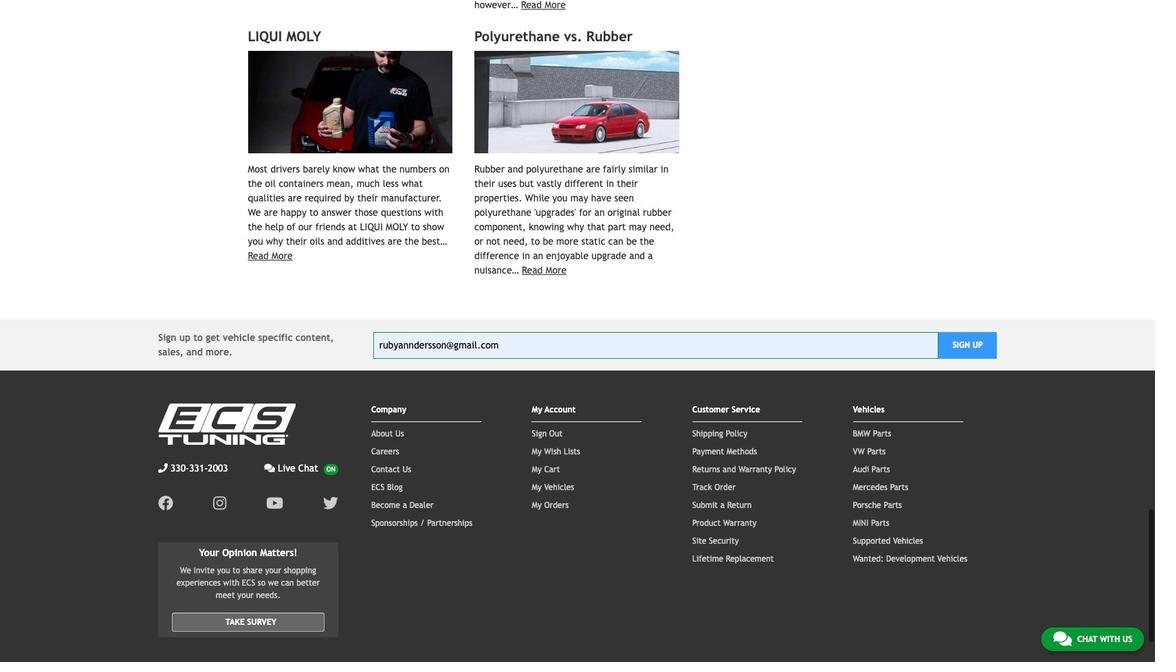 Task type: describe. For each thing, give the bounding box(es) containing it.
0 horizontal spatial comments image
[[264, 464, 275, 474]]

a lowered and tuned vw jetta image
[[475, 51, 679, 154]]

facebook logo image
[[158, 496, 173, 511]]

ecs tuning image
[[158, 404, 296, 445]]

phone image
[[158, 464, 168, 474]]



Task type: vqa. For each thing, say whether or not it's contained in the screenshot.
the the within the developed specifically for bmw vehicles, connects through both the underhood bmw 20 pin connector, and underhood obd port. featuring many oe-level diagnostics, troubleshooting, adaptations and component testing.
no



Task type: locate. For each thing, give the bounding box(es) containing it.
twitter logo image
[[323, 496, 338, 511]]

comments image
[[264, 464, 275, 474], [1054, 631, 1073, 647]]

instagram logo image
[[213, 496, 227, 511]]

1 vertical spatial comments image
[[1054, 631, 1073, 647]]

1 horizontal spatial comments image
[[1054, 631, 1073, 647]]

0 vertical spatial comments image
[[264, 464, 275, 474]]

youtube logo image
[[266, 496, 283, 511]]

liqui moly products image
[[248, 51, 453, 154]]

Email email field
[[373, 332, 939, 359]]



